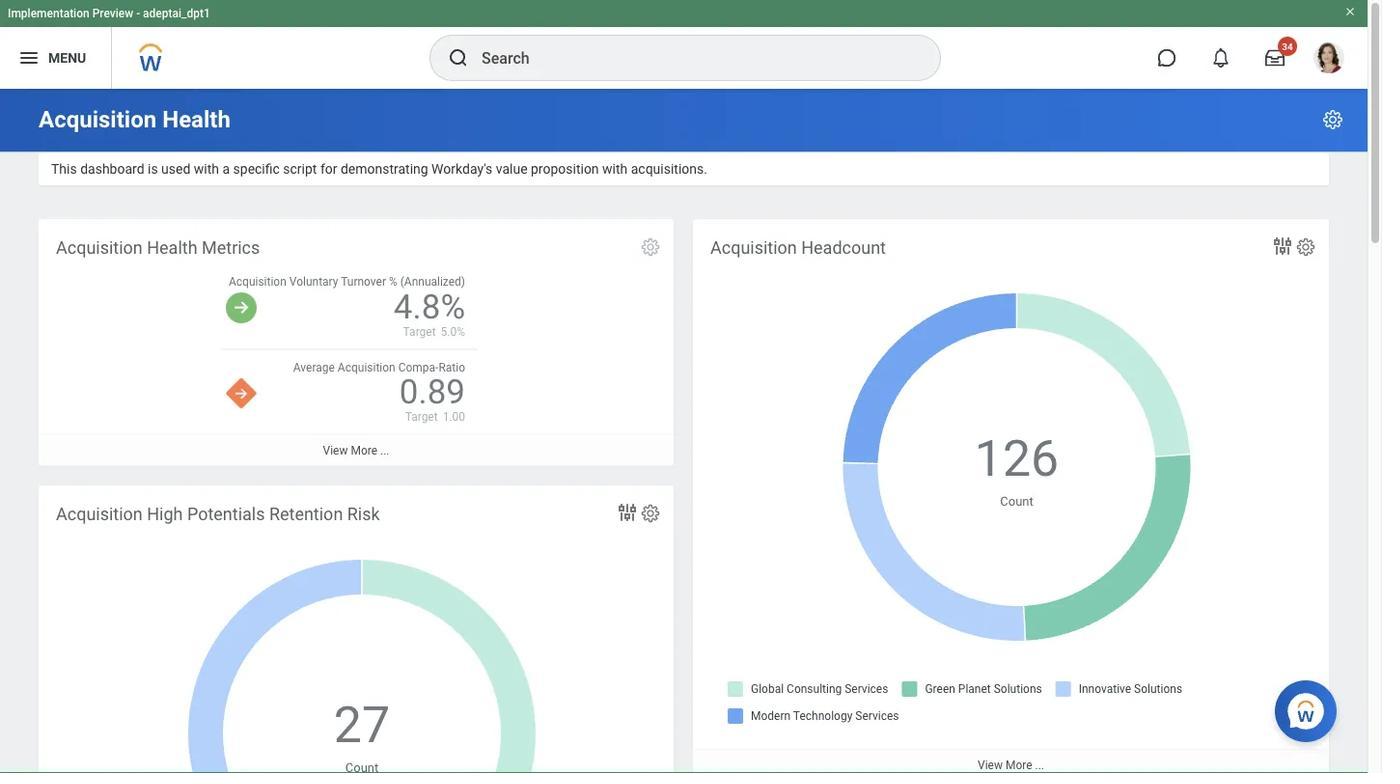 Task type: describe. For each thing, give the bounding box(es) containing it.
configure and view chart data image for 27
[[616, 501, 639, 524]]

acquisition high potentials retention risk element
[[39, 486, 674, 773]]

acquisition high potentials retention risk
[[56, 505, 380, 525]]

acquisition headcount element
[[693, 219, 1330, 773]]

view for acquisition health metrics
[[323, 444, 348, 457]]

close environment banner image
[[1345, 6, 1357, 17]]

acquisitions.
[[631, 161, 708, 177]]

search image
[[447, 46, 470, 70]]

workday's
[[432, 161, 493, 177]]

health for acquisition health
[[162, 106, 231, 133]]

implementation
[[8, 7, 89, 20]]

menu banner
[[0, 0, 1368, 89]]

... for acquisition health metrics
[[380, 444, 390, 457]]

acquisition health metrics
[[56, 238, 260, 258]]

is
[[148, 161, 158, 177]]

average acquisition compa-ratio
[[293, 360, 465, 374]]

configure and view chart data image for 126
[[1272, 235, 1295, 258]]

2 with from the left
[[603, 161, 628, 177]]

voluntary
[[289, 275, 338, 289]]

Search Workday  search field
[[482, 37, 901, 79]]

configure acquisition high potentials retention risk image
[[640, 503, 661, 524]]

view more ... for acquisition headcount
[[978, 759, 1045, 773]]

acquisition health
[[39, 106, 231, 133]]

34
[[1282, 41, 1294, 52]]

0.89
[[400, 372, 465, 412]]

34 button
[[1254, 37, 1298, 79]]

126 count
[[975, 429, 1059, 509]]

high
[[147, 505, 183, 525]]

implementation preview -   adeptai_dpt1
[[8, 7, 210, 20]]

health for acquisition health metrics
[[147, 238, 198, 258]]

potentials
[[187, 505, 265, 525]]

27
[[334, 696, 390, 754]]

acquisition left compa-
[[338, 360, 396, 374]]

acquisition for acquisition health metrics
[[56, 238, 143, 258]]

... for acquisition headcount
[[1036, 759, 1045, 773]]

5.0%
[[441, 325, 465, 338]]

configure acquisition headcount image
[[1296, 237, 1317, 258]]

acquisition voluntary turnover % (annualized)
[[229, 275, 465, 289]]

average
[[293, 360, 335, 374]]

acquisition headcount
[[711, 238, 886, 258]]

acquisition for acquisition headcount
[[711, 238, 797, 258]]

target for 0.89
[[405, 410, 438, 423]]

-
[[136, 7, 140, 20]]

126 button
[[975, 425, 1062, 492]]

demonstrating
[[341, 161, 428, 177]]

headcount
[[802, 238, 886, 258]]

1.00
[[443, 410, 465, 423]]

this
[[51, 161, 77, 177]]

this dashboard is used with a specific script for demonstrating workday's value proposition with acquisitions.
[[51, 161, 708, 177]]

specific
[[233, 161, 280, 177]]

compa-
[[398, 360, 439, 374]]

inbox large image
[[1266, 48, 1285, 68]]

adeptai_dpt1
[[143, 7, 210, 20]]



Task type: locate. For each thing, give the bounding box(es) containing it.
a
[[223, 161, 230, 177]]

notifications large image
[[1212, 48, 1231, 68]]

neutral bad image
[[226, 378, 257, 409]]

more for acquisition headcount
[[1006, 759, 1033, 773]]

more inside 'acquisition headcount' element
[[1006, 759, 1033, 773]]

acquisition for acquisition health
[[39, 106, 157, 133]]

acquisition down "dashboard"
[[56, 238, 143, 258]]

dashboard
[[80, 161, 144, 177]]

target
[[403, 325, 436, 338], [405, 410, 438, 423]]

acquisition up neutral good image
[[229, 275, 287, 289]]

health up used
[[162, 106, 231, 133]]

configure this page image
[[1322, 108, 1345, 131]]

value
[[496, 161, 528, 177]]

view more ... link for acquisition headcount
[[693, 749, 1330, 773]]

ratio
[[439, 360, 465, 374]]

target inside 0.89 target 1.00
[[405, 410, 438, 423]]

main content containing 126
[[0, 89, 1368, 773]]

1 with from the left
[[194, 161, 219, 177]]

view more ... link for acquisition health metrics
[[39, 434, 674, 466]]

0 vertical spatial view more ... link
[[39, 434, 674, 466]]

1 vertical spatial view more ...
[[978, 759, 1045, 773]]

126
[[975, 429, 1059, 488]]

4.8%
[[394, 287, 465, 327]]

health left metrics
[[147, 238, 198, 258]]

0 horizontal spatial ...
[[380, 444, 390, 457]]

menu button
[[0, 27, 111, 89]]

target for 4.8%
[[403, 325, 436, 338]]

justify image
[[17, 46, 41, 70]]

with right proposition
[[603, 161, 628, 177]]

0 vertical spatial view
[[323, 444, 348, 457]]

configure and view chart data image
[[1272, 235, 1295, 258], [616, 501, 639, 524]]

0 horizontal spatial more
[[351, 444, 378, 457]]

0 vertical spatial view more ...
[[323, 444, 390, 457]]

1 vertical spatial configure and view chart data image
[[616, 501, 639, 524]]

count
[[1001, 494, 1034, 509]]

risk
[[347, 505, 380, 525]]

1 horizontal spatial more
[[1006, 759, 1033, 773]]

0 vertical spatial configure and view chart data image
[[1272, 235, 1295, 258]]

acquisition for acquisition voluntary turnover % (annualized)
[[229, 275, 287, 289]]

acquisition for acquisition high potentials retention risk
[[56, 505, 143, 525]]

target inside 4.8% target 5.0%
[[403, 325, 436, 338]]

1 vertical spatial view
[[978, 759, 1003, 773]]

0 vertical spatial more
[[351, 444, 378, 457]]

(annualized)
[[400, 275, 465, 289]]

neutral good image
[[226, 293, 257, 324]]

main content
[[0, 89, 1368, 773]]

...
[[380, 444, 390, 457], [1036, 759, 1045, 773]]

more for acquisition health metrics
[[351, 444, 378, 457]]

acquisition left high
[[56, 505, 143, 525]]

1 vertical spatial view more ... link
[[693, 749, 1330, 773]]

view more ...
[[323, 444, 390, 457], [978, 759, 1045, 773]]

0 vertical spatial target
[[403, 325, 436, 338]]

... inside acquisition health metrics element
[[380, 444, 390, 457]]

view inside acquisition health metrics element
[[323, 444, 348, 457]]

configure acquisition health metrics image
[[640, 237, 661, 258]]

view
[[323, 444, 348, 457], [978, 759, 1003, 773]]

with
[[194, 161, 219, 177], [603, 161, 628, 177]]

0 horizontal spatial view more ... link
[[39, 434, 674, 466]]

1 vertical spatial ...
[[1036, 759, 1045, 773]]

with left a
[[194, 161, 219, 177]]

0 horizontal spatial view more ...
[[323, 444, 390, 457]]

0 horizontal spatial configure and view chart data image
[[616, 501, 639, 524]]

metrics
[[202, 238, 260, 258]]

for
[[320, 161, 337, 177]]

view inside 'acquisition headcount' element
[[978, 759, 1003, 773]]

view more ... inside 'acquisition headcount' element
[[978, 759, 1045, 773]]

1 horizontal spatial configure and view chart data image
[[1272, 235, 1295, 258]]

view more ... for acquisition health metrics
[[323, 444, 390, 457]]

script
[[283, 161, 317, 177]]

1 horizontal spatial view more ... link
[[693, 749, 1330, 773]]

used
[[161, 161, 191, 177]]

health
[[162, 106, 231, 133], [147, 238, 198, 258]]

configure and view chart data image inside acquisition high potentials retention risk 'element'
[[616, 501, 639, 524]]

menu
[[48, 50, 86, 66]]

1 vertical spatial target
[[405, 410, 438, 423]]

0 vertical spatial ...
[[380, 444, 390, 457]]

0 vertical spatial health
[[162, 106, 231, 133]]

more
[[351, 444, 378, 457], [1006, 759, 1033, 773]]

view more ... link
[[39, 434, 674, 466], [693, 749, 1330, 773]]

acquisition inside 'element'
[[56, 505, 143, 525]]

1 vertical spatial health
[[147, 238, 198, 258]]

proposition
[[531, 161, 599, 177]]

1 horizontal spatial view more ...
[[978, 759, 1045, 773]]

0 horizontal spatial view
[[323, 444, 348, 457]]

view for acquisition headcount
[[978, 759, 1003, 773]]

4.8% target 5.0%
[[394, 287, 465, 338]]

1 vertical spatial more
[[1006, 759, 1033, 773]]

acquisition up "dashboard"
[[39, 106, 157, 133]]

target left 1.00
[[405, 410, 438, 423]]

0 horizontal spatial with
[[194, 161, 219, 177]]

acquisition health metrics element
[[39, 219, 674, 466]]

1 horizontal spatial ...
[[1036, 759, 1045, 773]]

profile logan mcneil image
[[1314, 42, 1345, 77]]

preview
[[92, 7, 133, 20]]

more inside acquisition health metrics element
[[351, 444, 378, 457]]

view more ... inside acquisition health metrics element
[[323, 444, 390, 457]]

turnover
[[341, 275, 386, 289]]

acquisition left headcount
[[711, 238, 797, 258]]

acquisition
[[39, 106, 157, 133], [56, 238, 143, 258], [711, 238, 797, 258], [229, 275, 287, 289], [338, 360, 396, 374], [56, 505, 143, 525]]

configure and view chart data image left configure acquisition high potentials retention risk image
[[616, 501, 639, 524]]

1 horizontal spatial with
[[603, 161, 628, 177]]

retention
[[269, 505, 343, 525]]

... inside 'acquisition headcount' element
[[1036, 759, 1045, 773]]

1 horizontal spatial view
[[978, 759, 1003, 773]]

27 button
[[334, 692, 393, 759]]

configure and view chart data image left configure acquisition headcount icon
[[1272, 235, 1295, 258]]

target left 5.0% on the top of the page
[[403, 325, 436, 338]]

%
[[389, 275, 398, 289]]

0.89 target 1.00
[[400, 372, 465, 423]]



Task type: vqa. For each thing, say whether or not it's contained in the screenshot.
... within the Acquisition Headcount Element
yes



